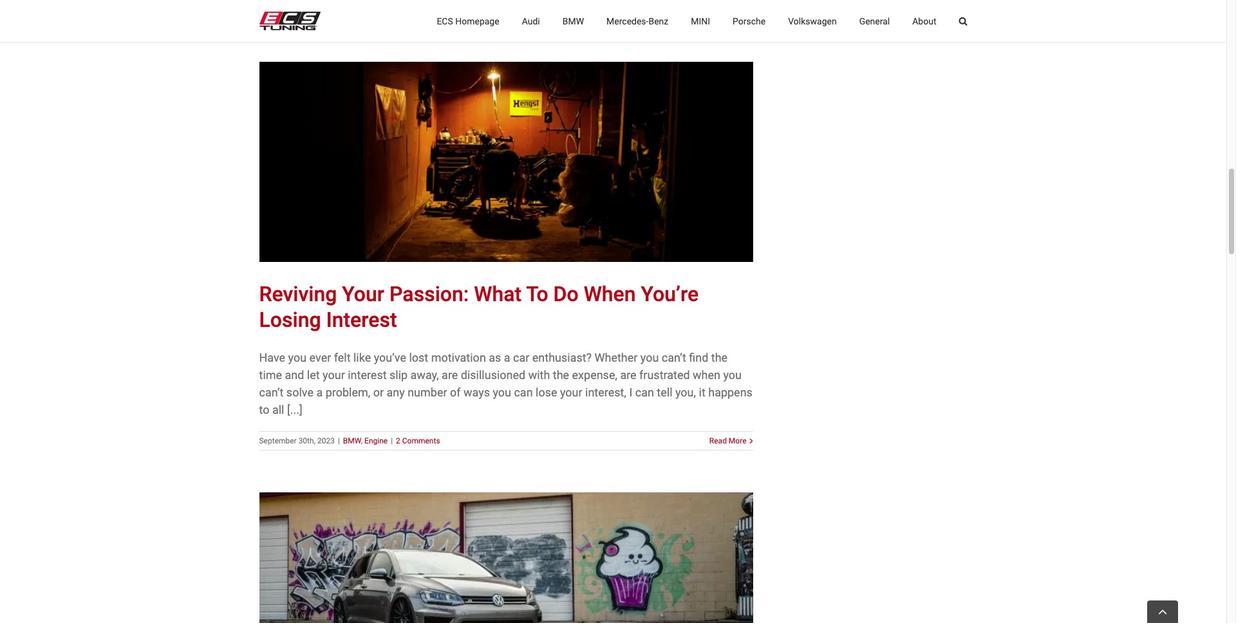 Task type: locate. For each thing, give the bounding box(es) containing it.
general link
[[860, 0, 890, 42]]

mercedes-
[[607, 16, 649, 26]]

2023 right 30th, at left bottom
[[318, 437, 335, 446]]

it
[[699, 386, 706, 400]]

read
[[710, 437, 727, 446]]

about link
[[913, 0, 937, 42]]

mercedes-benz link
[[607, 0, 669, 42]]

a
[[504, 351, 511, 365], [317, 386, 323, 400]]

have
[[259, 351, 285, 365]]

0 vertical spatial the
[[712, 351, 728, 365]]

0 vertical spatial bmw link
[[563, 0, 584, 42]]

bmw link
[[563, 0, 584, 42], [343, 437, 361, 446]]

1 horizontal spatial can
[[636, 386, 654, 400]]

bmw right audi link
[[563, 16, 584, 26]]

are up i in the right bottom of the page
[[621, 369, 637, 382]]

the
[[712, 351, 728, 365], [553, 369, 569, 382]]

bmw link left engine link
[[343, 437, 361, 446]]

are
[[442, 369, 458, 382], [621, 369, 637, 382]]

homepage
[[456, 16, 500, 26]]

0 vertical spatial can't
[[662, 351, 686, 365]]

1 horizontal spatial a
[[504, 351, 511, 365]]

1 vertical spatial your
[[560, 386, 583, 400]]

1 vertical spatial bmw
[[343, 437, 361, 446]]

2 | from the left
[[391, 437, 393, 446]]

0 horizontal spatial your
[[323, 369, 345, 382]]

2023 for 30th,
[[318, 437, 335, 446]]

1 horizontal spatial bmw link
[[563, 0, 584, 42]]

2023 for 14th,
[[307, 5, 325, 15]]

1 horizontal spatial are
[[621, 369, 637, 382]]

ecs
[[437, 16, 453, 26]]

all
[[272, 403, 284, 417]]

a right as
[[504, 351, 511, 365]]

0 vertical spatial a
[[504, 351, 511, 365]]

september 30th, 2023 | bmw , engine | 2 comments
[[259, 437, 440, 446]]

1 vertical spatial the
[[553, 369, 569, 382]]

0 horizontal spatial are
[[442, 369, 458, 382]]

volkswagen
[[789, 16, 837, 26]]

volkswagen link
[[789, 0, 837, 42]]

0 horizontal spatial bmw link
[[343, 437, 361, 446]]

do
[[554, 282, 579, 307]]

motivation
[[431, 351, 486, 365]]

ways
[[464, 386, 490, 400]]

2 are from the left
[[621, 369, 637, 382]]

tell
[[657, 386, 673, 400]]

1 horizontal spatial |
[[391, 437, 393, 446]]

ever
[[310, 351, 331, 365]]

1 horizontal spatial your
[[560, 386, 583, 400]]

any
[[387, 386, 405, 400]]

time
[[259, 369, 282, 382]]

read more link
[[710, 436, 747, 447]]

ecs homepage
[[437, 16, 500, 26]]

to
[[526, 282, 549, 307]]

can't
[[662, 351, 686, 365], [259, 386, 284, 400]]

can't up frustrated
[[662, 351, 686, 365]]

| left 2 on the left bottom
[[391, 437, 393, 446]]

can left lose
[[514, 386, 533, 400]]

comments
[[402, 437, 440, 446]]

2
[[396, 437, 401, 446]]

you
[[288, 351, 307, 365], [641, 351, 659, 365], [724, 369, 742, 382], [493, 386, 511, 400]]

0 vertical spatial 2023
[[307, 5, 325, 15]]

bmw left engine link
[[343, 437, 361, 446]]

are up of
[[442, 369, 458, 382]]

a down let
[[317, 386, 323, 400]]

october
[[259, 5, 287, 15]]

reviving your passion: what to do when you're losing interest link
[[259, 282, 699, 333]]

the down "enthusiast?"
[[553, 369, 569, 382]]

benz
[[649, 16, 669, 26]]

2023
[[307, 5, 325, 15], [318, 437, 335, 446]]

about
[[913, 16, 937, 26]]

your right lose
[[560, 386, 583, 400]]

1 vertical spatial bmw link
[[343, 437, 361, 446]]

bmw link right audi link
[[563, 0, 584, 42]]

0 horizontal spatial a
[[317, 386, 323, 400]]

the right 'find'
[[712, 351, 728, 365]]

you're
[[641, 282, 699, 307]]

can't down time at bottom left
[[259, 386, 284, 400]]

1 vertical spatial 2023
[[318, 437, 335, 446]]

2 can from the left
[[636, 386, 654, 400]]

bmw link for engine link
[[343, 437, 361, 446]]

1 can from the left
[[514, 386, 533, 400]]

you down disillusioned
[[493, 386, 511, 400]]

can
[[514, 386, 533, 400], [636, 386, 654, 400]]

your down felt
[[323, 369, 345, 382]]

bmw
[[563, 16, 584, 26], [343, 437, 361, 446]]

the ecs tuning influencer & affiliate program image
[[259, 493, 753, 623]]

0 horizontal spatial |
[[338, 437, 340, 446]]

|
[[338, 437, 340, 446], [391, 437, 393, 446]]

,
[[361, 437, 363, 446]]

can right i in the right bottom of the page
[[636, 386, 654, 400]]

0 horizontal spatial can't
[[259, 386, 284, 400]]

october 14th, 2023
[[259, 5, 325, 15]]

to
[[259, 403, 270, 417]]

0 horizontal spatial can
[[514, 386, 533, 400]]

your
[[323, 369, 345, 382], [560, 386, 583, 400]]

car
[[513, 351, 530, 365]]

engine link
[[365, 437, 388, 446]]

0 horizontal spatial the
[[553, 369, 569, 382]]

1 horizontal spatial bmw
[[563, 16, 584, 26]]

or
[[373, 386, 384, 400]]

as
[[489, 351, 501, 365]]

2023 right 14th,
[[307, 5, 325, 15]]

like
[[354, 351, 371, 365]]

| left ,
[[338, 437, 340, 446]]



Task type: describe. For each thing, give the bounding box(es) containing it.
more
[[729, 437, 747, 446]]

happens
[[709, 386, 753, 400]]

interest
[[348, 369, 387, 382]]

you've
[[374, 351, 406, 365]]

lost
[[409, 351, 428, 365]]

have you ever felt like you've lost motivation as a car enthusiast? whether you can't find the time and let your interest slip away, are disillusioned with the expense, are frustrated when you can't solve a problem, or any number of ways you can lose your interest, i can tell you, it happens to all [...]
[[259, 351, 753, 417]]

frustrated
[[640, 369, 690, 382]]

of
[[450, 386, 461, 400]]

when
[[584, 282, 636, 307]]

porsche
[[733, 16, 766, 26]]

you up happens
[[724, 369, 742, 382]]

losing
[[259, 308, 321, 333]]

your
[[342, 282, 385, 307]]

read more
[[710, 437, 747, 446]]

what
[[474, 282, 522, 307]]

with
[[529, 369, 550, 382]]

reviving your passion: what to do when you're losing interest image
[[259, 62, 753, 262]]

porsche link
[[733, 0, 766, 42]]

you,
[[676, 386, 696, 400]]

2 comments link
[[396, 437, 440, 446]]

14th,
[[288, 5, 305, 15]]

when
[[693, 369, 721, 382]]

let
[[307, 369, 320, 382]]

0 vertical spatial bmw
[[563, 16, 584, 26]]

i
[[630, 386, 633, 400]]

slip
[[390, 369, 408, 382]]

audi link
[[522, 0, 540, 42]]

september
[[259, 437, 297, 446]]

enthusiast?
[[533, 351, 592, 365]]

1 horizontal spatial the
[[712, 351, 728, 365]]

whether
[[595, 351, 638, 365]]

passion:
[[390, 282, 469, 307]]

ecs homepage link
[[437, 0, 500, 42]]

bmw link for mini link
[[563, 0, 584, 42]]

mercedes-benz
[[607, 16, 669, 26]]

mini
[[691, 16, 711, 26]]

1 vertical spatial can't
[[259, 386, 284, 400]]

engine
[[365, 437, 388, 446]]

mini link
[[691, 0, 711, 42]]

0 horizontal spatial bmw
[[343, 437, 361, 446]]

you up and
[[288, 351, 307, 365]]

1 vertical spatial a
[[317, 386, 323, 400]]

1 are from the left
[[442, 369, 458, 382]]

reviving your passion: what to do when you're losing interest
[[259, 282, 699, 333]]

expense,
[[572, 369, 618, 382]]

30th,
[[299, 437, 316, 446]]

general
[[860, 16, 890, 26]]

ecs tuning logo image
[[259, 12, 320, 30]]

solve
[[287, 386, 314, 400]]

problem,
[[326, 386, 371, 400]]

audi
[[522, 16, 540, 26]]

lose
[[536, 386, 557, 400]]

number
[[408, 386, 447, 400]]

1 horizontal spatial can't
[[662, 351, 686, 365]]

reviving
[[259, 282, 337, 307]]

you up frustrated
[[641, 351, 659, 365]]

interest
[[326, 308, 397, 333]]

0 vertical spatial your
[[323, 369, 345, 382]]

and
[[285, 369, 304, 382]]

[...]
[[287, 403, 303, 417]]

interest,
[[586, 386, 627, 400]]

find
[[689, 351, 709, 365]]

disillusioned
[[461, 369, 526, 382]]

felt
[[334, 351, 351, 365]]

away,
[[411, 369, 439, 382]]

1 | from the left
[[338, 437, 340, 446]]



Task type: vqa. For each thing, say whether or not it's contained in the screenshot.
left can't
yes



